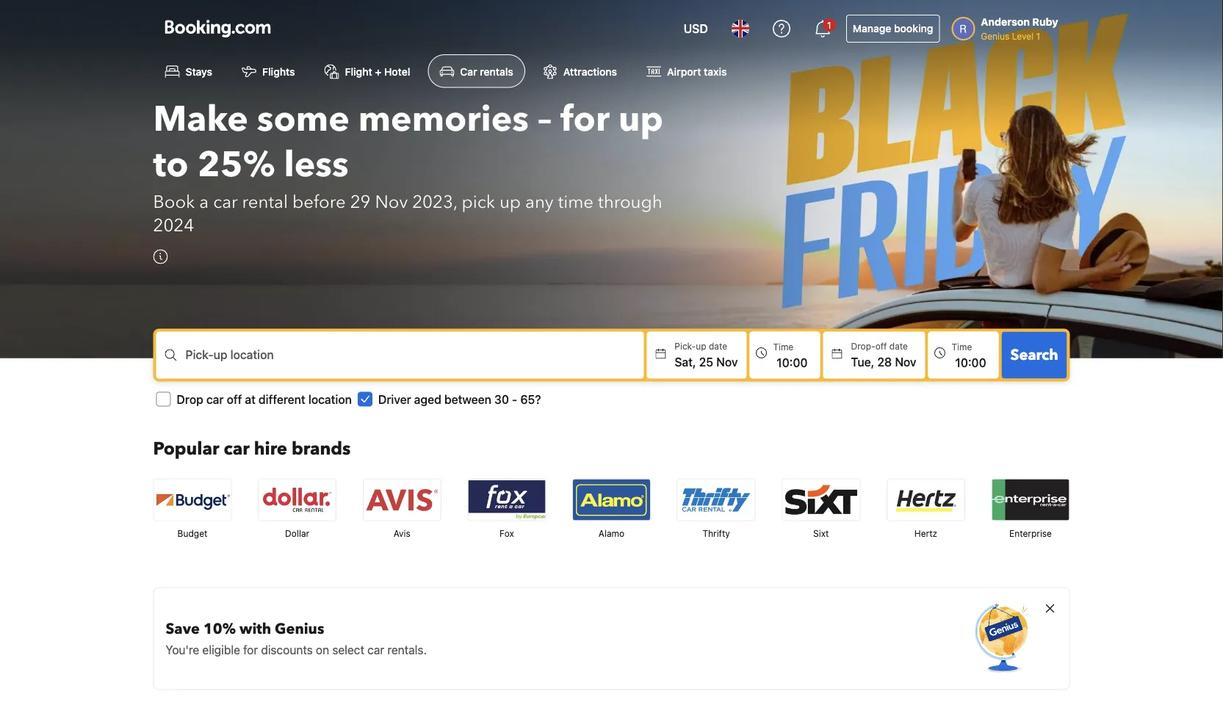 Task type: describe. For each thing, give the bounding box(es) containing it.
flights
[[262, 65, 295, 77]]

car inside make some memories – for up to 25% less book a car rental before 29 nov 2023, pick up any time through 2024
[[213, 190, 238, 214]]

driver
[[378, 392, 411, 406]]

before
[[292, 190, 346, 214]]

aged
[[414, 392, 441, 406]]

rental
[[242, 190, 288, 214]]

0 horizontal spatial location
[[230, 347, 274, 361]]

alamo
[[599, 528, 625, 539]]

-
[[512, 392, 517, 406]]

attractions
[[563, 65, 617, 77]]

make some memories – for up to 25% less book a car rental before 29 nov 2023, pick up any time through 2024
[[153, 95, 663, 238]]

thrifty logo image
[[678, 479, 755, 520]]

car inside save 10% with genius you're eligible for discounts on select car rentals.
[[367, 643, 384, 657]]

genius inside save 10% with genius you're eligible for discounts on select car rentals.
[[275, 619, 324, 639]]

pick-up date sat, 25 nov
[[675, 341, 738, 369]]

sixt logo image
[[783, 479, 860, 520]]

car left hire
[[224, 437, 250, 461]]

drop-off date tue, 28 nov
[[851, 341, 917, 369]]

flight + hotel
[[345, 65, 410, 77]]

stays link
[[153, 54, 224, 88]]

alamo logo image
[[573, 479, 650, 520]]

fox logo image
[[468, 479, 545, 520]]

through
[[598, 190, 662, 214]]

search
[[1011, 345, 1058, 365]]

off inside drop-off date tue, 28 nov
[[875, 341, 887, 351]]

65?
[[520, 392, 541, 406]]

manage booking
[[853, 22, 933, 35]]

book
[[153, 190, 195, 214]]

eligible
[[202, 643, 240, 657]]

at
[[245, 392, 256, 406]]

date for 25
[[709, 341, 727, 351]]

usd
[[684, 22, 708, 36]]

enterprise
[[1009, 528, 1052, 539]]

airport taxis link
[[635, 54, 739, 88]]

25%
[[197, 141, 275, 189]]

car rentals link
[[428, 54, 525, 88]]

booking.com online hotel reservations image
[[165, 20, 271, 37]]

drop
[[177, 392, 203, 406]]

budget
[[177, 528, 207, 539]]

30
[[494, 392, 509, 406]]

any
[[525, 190, 554, 214]]

nov for tue, 28 nov
[[895, 355, 917, 369]]

save
[[166, 619, 200, 639]]

airport
[[667, 65, 701, 77]]

avis logo image
[[363, 479, 441, 520]]

car
[[460, 65, 477, 77]]

less
[[284, 141, 349, 189]]

usd button
[[675, 11, 717, 46]]

tue,
[[851, 355, 875, 369]]

drop car off at different location
[[177, 392, 352, 406]]

–
[[538, 95, 552, 143]]

manage booking link
[[846, 15, 940, 43]]

10%
[[203, 619, 236, 639]]

thrifty
[[703, 528, 730, 539]]

1 inside button
[[827, 20, 831, 30]]

to
[[153, 141, 189, 189]]

for inside save 10% with genius you're eligible for discounts on select car rentals.
[[243, 643, 258, 657]]

hotel
[[384, 65, 410, 77]]

1 inside anderson ruby genius level 1
[[1036, 31, 1040, 41]]

budget logo image
[[154, 479, 231, 520]]

1 vertical spatial location
[[308, 392, 352, 406]]

flight
[[345, 65, 372, 77]]

flights link
[[230, 54, 307, 88]]

fox
[[499, 528, 514, 539]]

popular car hire brands
[[153, 437, 351, 461]]



Task type: vqa. For each thing, say whether or not it's contained in the screenshot.
the Pick- inside Pick-Up Date Sat, 25 Nov
yes



Task type: locate. For each thing, give the bounding box(es) containing it.
1
[[827, 20, 831, 30], [1036, 31, 1040, 41]]

28
[[877, 355, 892, 369]]

up
[[618, 95, 663, 143], [499, 190, 521, 214], [696, 341, 706, 351], [214, 347, 227, 361]]

some
[[257, 95, 350, 143]]

pick- up 'sat,'
[[675, 341, 696, 351]]

1 vertical spatial 1
[[1036, 31, 1040, 41]]

pick-
[[675, 341, 696, 351], [185, 347, 214, 361]]

0 vertical spatial off
[[875, 341, 887, 351]]

car right select
[[367, 643, 384, 657]]

drop-
[[851, 341, 875, 351]]

nov right 29
[[375, 190, 408, 214]]

1 vertical spatial off
[[227, 392, 242, 406]]

date up 28
[[889, 341, 908, 351]]

genius inside anderson ruby genius level 1
[[981, 31, 1010, 41]]

you're
[[166, 643, 199, 657]]

1 horizontal spatial date
[[889, 341, 908, 351]]

pick-up location
[[185, 347, 274, 361]]

avis
[[394, 528, 410, 539]]

between
[[444, 392, 491, 406]]

enterprise logo image
[[992, 479, 1069, 520]]

date inside pick-up date sat, 25 nov
[[709, 341, 727, 351]]

0 horizontal spatial genius
[[275, 619, 324, 639]]

rentals.
[[387, 643, 427, 657]]

dollar logo image
[[259, 479, 336, 520]]

0 vertical spatial genius
[[981, 31, 1010, 41]]

dollar
[[285, 528, 309, 539]]

pick
[[462, 190, 495, 214]]

0 horizontal spatial date
[[709, 341, 727, 351]]

car rentals
[[460, 65, 513, 77]]

memories
[[358, 95, 529, 143]]

1 vertical spatial genius
[[275, 619, 324, 639]]

1 horizontal spatial for
[[561, 95, 610, 143]]

booking
[[894, 22, 933, 35]]

1 horizontal spatial off
[[875, 341, 887, 351]]

pick- for pick-up date sat, 25 nov
[[675, 341, 696, 351]]

1 horizontal spatial 1
[[1036, 31, 1040, 41]]

with
[[239, 619, 271, 639]]

location
[[230, 347, 274, 361], [308, 392, 352, 406]]

location right different on the bottom of page
[[308, 392, 352, 406]]

0 horizontal spatial pick-
[[185, 347, 214, 361]]

different
[[259, 392, 305, 406]]

level
[[1012, 31, 1034, 41]]

0 horizontal spatial nov
[[375, 190, 408, 214]]

car right a
[[213, 190, 238, 214]]

off up 28
[[875, 341, 887, 351]]

driver aged between 30 - 65?
[[378, 392, 541, 406]]

0 horizontal spatial 1
[[827, 20, 831, 30]]

1 horizontal spatial location
[[308, 392, 352, 406]]

nov inside pick-up date sat, 25 nov
[[716, 355, 738, 369]]

up up '25'
[[696, 341, 706, 351]]

popular
[[153, 437, 219, 461]]

hire
[[254, 437, 287, 461]]

0 horizontal spatial for
[[243, 643, 258, 657]]

nov
[[375, 190, 408, 214], [716, 355, 738, 369], [895, 355, 917, 369]]

up up 'drop car off at different location'
[[214, 347, 227, 361]]

taxis
[[704, 65, 727, 77]]

brands
[[292, 437, 351, 461]]

time
[[558, 190, 594, 214]]

1 horizontal spatial genius
[[981, 31, 1010, 41]]

for down with in the bottom left of the page
[[243, 643, 258, 657]]

up down "airport taxis" 'link'
[[618, 95, 663, 143]]

1 date from the left
[[709, 341, 727, 351]]

1 vertical spatial for
[[243, 643, 258, 657]]

discounts
[[261, 643, 313, 657]]

2023,
[[412, 190, 457, 214]]

airport taxis
[[667, 65, 727, 77]]

nov for sat, 25 nov
[[716, 355, 738, 369]]

on
[[316, 643, 329, 657]]

anderson
[[981, 16, 1030, 28]]

up inside pick-up date sat, 25 nov
[[696, 341, 706, 351]]

1 button
[[805, 11, 840, 46]]

nov right 28
[[895, 355, 917, 369]]

car
[[213, 190, 238, 214], [206, 392, 224, 406], [224, 437, 250, 461], [367, 643, 384, 657]]

see terms and conditions for more information image
[[153, 249, 168, 264], [153, 249, 168, 264]]

0 horizontal spatial off
[[227, 392, 242, 406]]

search button
[[1002, 332, 1067, 379]]

make
[[153, 95, 248, 143]]

2 date from the left
[[889, 341, 908, 351]]

sat,
[[675, 355, 696, 369]]

date inside drop-off date tue, 28 nov
[[889, 341, 908, 351]]

1 left manage
[[827, 20, 831, 30]]

select
[[332, 643, 364, 657]]

25
[[699, 355, 713, 369]]

manage
[[853, 22, 891, 35]]

2024
[[153, 214, 194, 238]]

off left at
[[227, 392, 242, 406]]

1 horizontal spatial nov
[[716, 355, 738, 369]]

for inside make some memories – for up to 25% less book a car rental before 29 nov 2023, pick up any time through 2024
[[561, 95, 610, 143]]

a
[[199, 190, 209, 214]]

anderson ruby genius level 1
[[981, 16, 1058, 41]]

Pick-up location field
[[185, 355, 644, 373]]

sixt
[[813, 528, 829, 539]]

0 vertical spatial 1
[[827, 20, 831, 30]]

up left any
[[499, 190, 521, 214]]

nov right '25'
[[716, 355, 738, 369]]

0 vertical spatial for
[[561, 95, 610, 143]]

29
[[350, 190, 371, 214]]

0 vertical spatial location
[[230, 347, 274, 361]]

hertz
[[914, 528, 937, 539]]

ruby
[[1032, 16, 1058, 28]]

genius up discounts
[[275, 619, 324, 639]]

date for 28
[[889, 341, 908, 351]]

date up '25'
[[709, 341, 727, 351]]

nov inside drop-off date tue, 28 nov
[[895, 355, 917, 369]]

1 horizontal spatial pick-
[[675, 341, 696, 351]]

for
[[561, 95, 610, 143], [243, 643, 258, 657]]

car right 'drop'
[[206, 392, 224, 406]]

nov inside make some memories – for up to 25% less book a car rental before 29 nov 2023, pick up any time through 2024
[[375, 190, 408, 214]]

attractions link
[[531, 54, 629, 88]]

off
[[875, 341, 887, 351], [227, 392, 242, 406]]

stays
[[185, 65, 212, 77]]

save 10% with genius you're eligible for discounts on select car rentals.
[[166, 619, 427, 657]]

for right –
[[561, 95, 610, 143]]

pick- for pick-up location
[[185, 347, 214, 361]]

2 horizontal spatial nov
[[895, 355, 917, 369]]

pick- up 'drop'
[[185, 347, 214, 361]]

date
[[709, 341, 727, 351], [889, 341, 908, 351]]

hertz logo image
[[887, 479, 964, 520]]

+
[[375, 65, 381, 77]]

1 right level on the right top of the page
[[1036, 31, 1040, 41]]

pick- inside pick-up date sat, 25 nov
[[675, 341, 696, 351]]

rentals
[[480, 65, 513, 77]]

location up at
[[230, 347, 274, 361]]

genius down the anderson
[[981, 31, 1010, 41]]

flight + hotel link
[[313, 54, 422, 88]]



